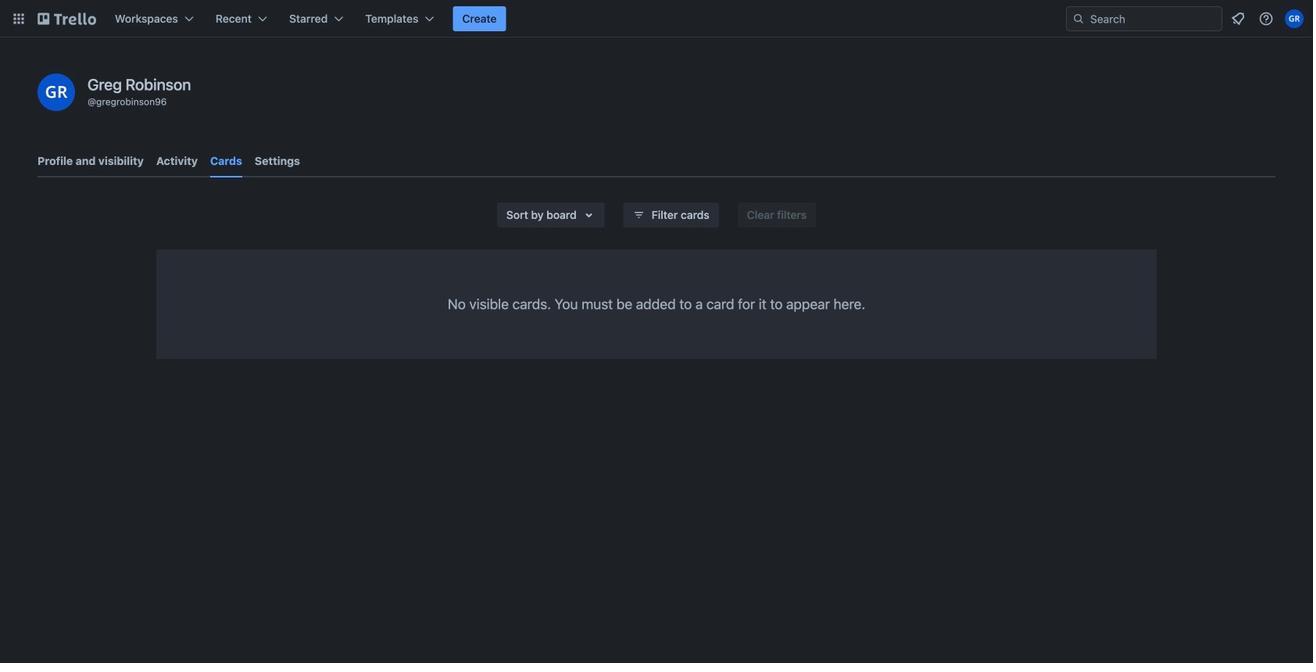 Task type: locate. For each thing, give the bounding box(es) containing it.
0 notifications image
[[1229, 9, 1248, 28]]

search image
[[1073, 13, 1085, 25]]

open information menu image
[[1259, 11, 1275, 27]]

Search field
[[1085, 8, 1222, 30]]



Task type: vqa. For each thing, say whether or not it's contained in the screenshot.
Primary 'element'
yes



Task type: describe. For each thing, give the bounding box(es) containing it.
greg robinson (gregrobinson96) image
[[1286, 9, 1304, 28]]

primary element
[[0, 0, 1314, 38]]

back to home image
[[38, 6, 96, 31]]

greg robinson (gregrobinson96) image
[[38, 74, 75, 111]]



